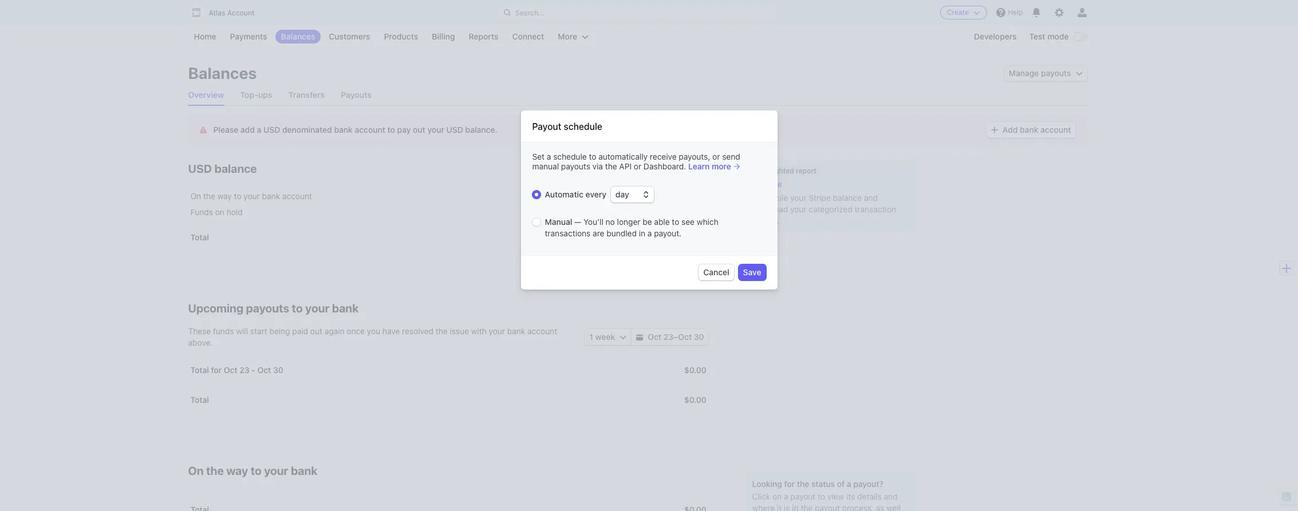 Task type: locate. For each thing, give the bounding box(es) containing it.
1 vertical spatial svg image
[[200, 126, 207, 133]]

svg image for add bank account
[[992, 127, 999, 134]]

bank inside the these funds will start being paid out again once you have resolved the issue with your bank account above.
[[508, 327, 526, 336]]

1 horizontal spatial 23
[[664, 332, 674, 342]]

developers
[[975, 32, 1017, 41]]

0 horizontal spatial svg image
[[620, 334, 627, 341]]

svg image
[[1076, 70, 1083, 77], [200, 126, 207, 133], [637, 334, 644, 341]]

2 total from the top
[[191, 366, 209, 375]]

once
[[347, 327, 365, 336]]

grid
[[188, 184, 709, 253], [188, 356, 709, 415]]

on inside row
[[191, 191, 201, 201]]

payout down view
[[815, 504, 841, 512]]

cancel button
[[699, 265, 734, 281]]

automatic every
[[545, 190, 609, 200]]

payouts for manage payouts
[[1042, 68, 1072, 78]]

balance inside highlighted report balance reconcile your stripe balance and download your categorized transaction history.
[[833, 193, 862, 203]]

1 vertical spatial out
[[310, 327, 323, 336]]

0 vertical spatial 23
[[664, 332, 674, 342]]

1 vertical spatial total
[[191, 366, 209, 375]]

in inside you'll no longer be able to see which transactions are bundled in a payout.
[[639, 229, 646, 239]]

bank inside button
[[1021, 125, 1039, 135]]

1 vertical spatial payouts
[[561, 162, 591, 172]]

1 vertical spatial on
[[773, 492, 782, 502]]

1 vertical spatial 23
[[240, 366, 250, 375]]

svg image inside 1 week popup button
[[620, 334, 627, 341]]

row
[[188, 202, 709, 223], [188, 223, 709, 253], [188, 356, 709, 386], [188, 386, 709, 415], [188, 496, 709, 512]]

svg image left 'please'
[[200, 126, 207, 133]]

download
[[753, 205, 789, 214]]

way inside row
[[218, 191, 232, 201]]

and up the as
[[884, 492, 898, 502]]

details
[[858, 492, 882, 502]]

balance
[[215, 162, 257, 175], [833, 193, 862, 203]]

and inside highlighted report balance reconcile your stripe balance and download your categorized transaction history.
[[865, 193, 878, 203]]

it
[[777, 504, 782, 512]]

total down above.
[[191, 366, 209, 375]]

account
[[227, 9, 255, 17]]

0 horizontal spatial 30
[[273, 366, 284, 375]]

1 row from the top
[[188, 202, 709, 223]]

svg image right week
[[620, 334, 627, 341]]

payouts left via
[[561, 162, 591, 172]]

a right add on the top of the page
[[257, 125, 261, 134]]

0 horizontal spatial 23
[[240, 366, 250, 375]]

a up the is
[[784, 492, 789, 502]]

1 vertical spatial way
[[226, 465, 248, 478]]

manage payouts
[[1009, 68, 1072, 78]]

1 total from the top
[[191, 233, 209, 242]]

schedule right "payout"
[[564, 122, 603, 132]]

in down be
[[639, 229, 646, 239]]

for for oct
[[211, 366, 222, 375]]

customers link
[[323, 30, 376, 44]]

and up transaction
[[865, 193, 878, 203]]

issue
[[450, 327, 469, 336]]

out right pay
[[413, 125, 426, 134]]

0 horizontal spatial or
[[634, 162, 642, 172]]

payouts
[[341, 90, 372, 100]]

usd up funds
[[188, 162, 212, 175]]

resolved
[[402, 327, 434, 336]]

total down funds
[[191, 233, 209, 242]]

no
[[606, 217, 615, 227]]

learn
[[689, 162, 710, 172]]

in right the is
[[793, 504, 799, 512]]

way for on the way to your bank account
[[218, 191, 232, 201]]

1 vertical spatial grid
[[188, 356, 709, 415]]

1 vertical spatial balance
[[833, 193, 862, 203]]

or left send
[[713, 152, 721, 162]]

upcoming
[[188, 302, 244, 315]]

1 vertical spatial payout
[[815, 504, 841, 512]]

on for on the way to your bank
[[188, 465, 204, 478]]

1 vertical spatial 30
[[273, 366, 284, 375]]

on up it
[[773, 492, 782, 502]]

1 grid from the top
[[188, 184, 709, 253]]

0 horizontal spatial and
[[865, 193, 878, 203]]

with
[[471, 327, 487, 336]]

account inside button
[[1041, 125, 1072, 135]]

1 horizontal spatial for
[[785, 480, 795, 489]]

denominated
[[283, 125, 332, 134]]

3 row from the top
[[188, 356, 709, 386]]

0 horizontal spatial on
[[215, 207, 225, 217]]

payouts inside 'popup button'
[[1042, 68, 1072, 78]]

payouts for upcoming payouts to your bank
[[246, 302, 289, 315]]

usd right add on the top of the page
[[264, 125, 280, 134]]

2 grid from the top
[[188, 356, 709, 415]]

or right api
[[634, 162, 642, 172]]

2 horizontal spatial usd
[[447, 125, 464, 134]]

in inside 'looking for the status of a payout? click on a payout to view its details and where it is in the payout process, as wel'
[[793, 504, 799, 512]]

balances up overview
[[188, 64, 257, 83]]

atlas account button
[[188, 5, 266, 21]]

for right looking
[[785, 480, 795, 489]]

1 horizontal spatial svg image
[[637, 334, 644, 341]]

on the way to your bank account row
[[188, 184, 709, 207]]

payouts right manage
[[1042, 68, 1072, 78]]

0 vertical spatial grid
[[188, 184, 709, 253]]

to inside 'looking for the status of a payout? click on a payout to view its details and where it is in the payout process, as wel'
[[818, 492, 826, 502]]

notifications image
[[1033, 8, 1042, 17]]

manage
[[1009, 68, 1040, 78]]

again
[[325, 327, 345, 336]]

for inside 'looking for the status of a payout? click on a payout to view its details and where it is in the payout process, as wel'
[[785, 480, 795, 489]]

overview link
[[188, 85, 224, 105]]

for down above.
[[211, 366, 222, 375]]

where
[[753, 504, 775, 512]]

svg image for oct 23
[[637, 334, 644, 341]]

click
[[753, 492, 771, 502]]

report
[[796, 167, 817, 175]]

0 vertical spatial and
[[865, 193, 878, 203]]

1 vertical spatial and
[[884, 492, 898, 502]]

payouts
[[1042, 68, 1072, 78], [561, 162, 591, 172], [246, 302, 289, 315]]

$0.00
[[685, 207, 707, 217], [685, 233, 707, 242], [685, 366, 707, 375], [685, 395, 707, 405]]

0 vertical spatial out
[[413, 125, 426, 134]]

1 horizontal spatial balances
[[281, 32, 315, 41]]

0 horizontal spatial balance
[[215, 162, 257, 175]]

svg image inside add bank account button
[[992, 127, 999, 134]]

send
[[723, 152, 741, 162]]

paid
[[292, 327, 308, 336]]

2 vertical spatial payouts
[[246, 302, 289, 315]]

balance up categorized
[[833, 193, 862, 203]]

0 vertical spatial svg image
[[1076, 70, 1083, 77]]

transactions
[[545, 229, 591, 239]]

out right paid
[[310, 327, 323, 336]]

0 vertical spatial on
[[215, 207, 225, 217]]

schedule inside set a schedule to automatically receive payouts, or send manual payouts via the api or dashboard.
[[554, 152, 587, 162]]

2 vertical spatial total
[[191, 395, 209, 405]]

save button
[[739, 265, 766, 281]]

row containing funds on hold
[[188, 202, 709, 223]]

transfers link
[[288, 85, 325, 105]]

0 vertical spatial balances
[[281, 32, 315, 41]]

receive
[[650, 152, 677, 162]]

a down be
[[648, 229, 652, 239]]

highlighted report balance reconcile your stripe balance and download your categorized transaction history.
[[753, 167, 897, 226]]

on inside grid
[[215, 207, 225, 217]]

and
[[865, 193, 878, 203], [884, 492, 898, 502]]

1 horizontal spatial out
[[413, 125, 426, 134]]

for for the
[[785, 480, 795, 489]]

balance link
[[753, 179, 911, 190]]

0 horizontal spatial usd
[[188, 162, 212, 175]]

svg image left add
[[992, 127, 999, 134]]

1 vertical spatial on
[[188, 465, 204, 478]]

way
[[218, 191, 232, 201], [226, 465, 248, 478]]

4 row from the top
[[188, 386, 709, 415]]

for
[[211, 366, 222, 375], [785, 480, 795, 489]]

0 vertical spatial schedule
[[564, 122, 603, 132]]

0 horizontal spatial balances
[[188, 64, 257, 83]]

your
[[428, 125, 445, 134], [244, 191, 260, 201], [791, 193, 807, 203], [791, 205, 807, 214], [305, 302, 330, 315], [489, 327, 505, 336], [264, 465, 288, 478]]

save
[[744, 268, 762, 278]]

on
[[191, 191, 201, 201], [188, 465, 204, 478]]

account inside the these funds will start being paid out again once you have resolved the issue with your bank account above.
[[528, 327, 558, 336]]

cell inside on the way to your bank account row
[[638, 191, 707, 202]]

usd left "balance."
[[447, 125, 464, 134]]

of
[[838, 480, 845, 489]]

0 vertical spatial on
[[191, 191, 201, 201]]

2 horizontal spatial payouts
[[1042, 68, 1072, 78]]

0 horizontal spatial in
[[639, 229, 646, 239]]

manage payouts button
[[1005, 65, 1088, 81]]

to inside row
[[234, 191, 242, 201]]

svg image right manage payouts
[[1076, 70, 1083, 77]]

1 week button
[[585, 329, 632, 346]]

payouts up start on the bottom left of page
[[246, 302, 289, 315]]

balance up on the way to your bank account
[[215, 162, 257, 175]]

svg image
[[992, 127, 999, 134], [620, 334, 627, 341]]

have
[[383, 327, 400, 336]]

a right set
[[547, 152, 551, 162]]

on left hold
[[215, 207, 225, 217]]

svg image right 1 week popup button
[[637, 334, 644, 341]]

highlighted
[[756, 167, 795, 175]]

balances inside 'link'
[[281, 32, 315, 41]]

create button
[[941, 6, 988, 19]]

balances right payments
[[281, 32, 315, 41]]

30
[[694, 332, 705, 342], [273, 366, 284, 375]]

23
[[664, 332, 674, 342], [240, 366, 250, 375]]

payout
[[791, 492, 816, 502], [815, 504, 841, 512]]

0 vertical spatial payouts
[[1042, 68, 1072, 78]]

0 vertical spatial svg image
[[992, 127, 999, 134]]

ups
[[258, 90, 272, 100]]

tab list
[[188, 85, 1088, 106]]

your inside row
[[244, 191, 260, 201]]

0 horizontal spatial svg image
[[200, 126, 207, 133]]

schedule left via
[[554, 152, 587, 162]]

hold
[[227, 207, 243, 217]]

the
[[606, 162, 617, 172], [203, 191, 215, 201], [436, 327, 448, 336], [206, 465, 224, 478], [797, 480, 810, 489], [801, 504, 813, 512]]

1 vertical spatial balances
[[188, 64, 257, 83]]

0 vertical spatial total
[[191, 233, 209, 242]]

1 vertical spatial for
[[785, 480, 795, 489]]

please add a usd denominated bank account to pay out your usd balance.
[[213, 125, 498, 134]]

a right of
[[847, 480, 852, 489]]

2 vertical spatial svg image
[[637, 334, 644, 341]]

a
[[257, 125, 261, 134], [547, 152, 551, 162], [648, 229, 652, 239], [847, 480, 852, 489], [784, 492, 789, 502]]

billing link
[[426, 30, 461, 44]]

grid containing on the way to your bank account
[[188, 184, 709, 253]]

learn more
[[689, 162, 732, 172]]

0 vertical spatial for
[[211, 366, 222, 375]]

1 vertical spatial in
[[793, 504, 799, 512]]

0 horizontal spatial payouts
[[246, 302, 289, 315]]

balance.
[[466, 125, 498, 134]]

in
[[639, 229, 646, 239], [793, 504, 799, 512]]

0 vertical spatial balance
[[215, 162, 257, 175]]

1 vertical spatial schedule
[[554, 152, 587, 162]]

1 horizontal spatial on
[[773, 492, 782, 502]]

total down total for oct 23 - oct 30
[[191, 395, 209, 405]]

is
[[784, 504, 790, 512]]

2 row from the top
[[188, 223, 709, 253]]

1 horizontal spatial and
[[884, 492, 898, 502]]

0 vertical spatial 30
[[694, 332, 705, 342]]

to
[[388, 125, 395, 134], [589, 152, 597, 162], [234, 191, 242, 201], [672, 217, 680, 227], [292, 302, 303, 315], [251, 465, 262, 478], [818, 492, 826, 502]]

1 vertical spatial svg image
[[620, 334, 627, 341]]

0 horizontal spatial for
[[211, 366, 222, 375]]

bank
[[334, 125, 353, 134], [1021, 125, 1039, 135], [262, 191, 280, 201], [332, 302, 359, 315], [508, 327, 526, 336], [291, 465, 318, 478]]

0 vertical spatial in
[[639, 229, 646, 239]]

0 vertical spatial way
[[218, 191, 232, 201]]

1 horizontal spatial svg image
[[992, 127, 999, 134]]

looking
[[753, 480, 783, 489]]

0 horizontal spatial out
[[310, 327, 323, 336]]

svg image for please add a usd denominated bank account to pay out your usd balance.
[[200, 126, 207, 133]]

2 horizontal spatial svg image
[[1076, 70, 1083, 77]]

1 horizontal spatial balance
[[833, 193, 862, 203]]

payouts link
[[341, 85, 372, 105]]

payout down status
[[791, 492, 816, 502]]

above.
[[188, 338, 213, 348]]

to inside you'll no longer be able to see which transactions are bundled in a payout.
[[672, 217, 680, 227]]

—
[[573, 217, 584, 227]]

30 right –
[[694, 332, 705, 342]]

oct 23 – oct 30
[[648, 332, 705, 342]]

30 right -
[[273, 366, 284, 375]]

cell
[[638, 191, 707, 202]]

account
[[355, 125, 386, 134], [1041, 125, 1072, 135], [282, 191, 312, 201], [528, 327, 558, 336]]

grid containing total for
[[188, 356, 709, 415]]

1 horizontal spatial in
[[793, 504, 799, 512]]

1 horizontal spatial payouts
[[561, 162, 591, 172]]



Task type: vqa. For each thing, say whether or not it's contained in the screenshot.
the Looking for the status of a payout? Click on a payout to view its details and where it is in the payout process, as wel at the bottom right of page
yes



Task type: describe. For each thing, give the bounding box(es) containing it.
out inside the these funds will start being paid out again once you have resolved the issue with your bank account above.
[[310, 327, 323, 336]]

the inside set a schedule to automatically receive payouts, or send manual payouts via the api or dashboard.
[[606, 162, 617, 172]]

Search… search field
[[497, 5, 779, 20]]

atlas
[[209, 9, 225, 17]]

history.
[[753, 216, 780, 226]]

-
[[252, 366, 255, 375]]

automatically
[[599, 152, 648, 162]]

manual
[[533, 162, 559, 172]]

top-ups
[[240, 90, 272, 100]]

upcoming payouts to your bank
[[188, 302, 359, 315]]

svg image for 1 week
[[620, 334, 627, 341]]

connect
[[513, 32, 545, 41]]

payouts inside set a schedule to automatically receive payouts, or send manual payouts via the api or dashboard.
[[561, 162, 591, 172]]

payout.
[[654, 229, 682, 239]]

on for on the way to your bank account
[[191, 191, 201, 201]]

categorized
[[809, 205, 853, 214]]

set a schedule to automatically receive payouts, or send manual payouts via the api or dashboard.
[[533, 152, 741, 172]]

way for on the way to your bank
[[226, 465, 248, 478]]

svg image inside manage payouts 'popup button'
[[1076, 70, 1083, 77]]

products
[[384, 32, 418, 41]]

3 total from the top
[[191, 395, 209, 405]]

looking for the status of a payout? click on a payout to view its details and where it is in the payout process, as wel
[[753, 480, 905, 512]]

as
[[877, 504, 885, 512]]

you'll
[[584, 217, 604, 227]]

payouts,
[[679, 152, 711, 162]]

tab list containing overview
[[188, 85, 1088, 106]]

payments
[[230, 32, 267, 41]]

row containing total for
[[188, 356, 709, 386]]

top-
[[240, 90, 258, 100]]

the inside the these funds will start being paid out again once you have resolved the issue with your bank account above.
[[436, 327, 448, 336]]

longer
[[617, 217, 641, 227]]

payments link
[[224, 30, 273, 44]]

developers link
[[969, 30, 1023, 44]]

test mode
[[1030, 32, 1069, 41]]

1
[[590, 332, 594, 342]]

the inside on the way to your bank account row
[[203, 191, 215, 201]]

home link
[[188, 30, 222, 44]]

stripe
[[809, 193, 831, 203]]

a inside set a schedule to automatically receive payouts, or send manual payouts via the api or dashboard.
[[547, 152, 551, 162]]

connect link
[[507, 30, 550, 44]]

transfers
[[288, 90, 325, 100]]

cancel
[[704, 268, 730, 278]]

on inside 'looking for the status of a payout? click on a payout to view its details and where it is in the payout process, as wel'
[[773, 492, 782, 502]]

able
[[655, 217, 670, 227]]

manual
[[545, 217, 573, 227]]

top-ups link
[[240, 85, 272, 105]]

test
[[1030, 32, 1046, 41]]

1 horizontal spatial usd
[[264, 125, 280, 134]]

products link
[[378, 30, 424, 44]]

home
[[194, 32, 216, 41]]

reconcile
[[753, 193, 789, 203]]

1 week
[[590, 332, 616, 342]]

being
[[270, 327, 290, 336]]

to inside set a schedule to automatically receive payouts, or send manual payouts via the api or dashboard.
[[589, 152, 597, 162]]

every
[[586, 190, 607, 200]]

start
[[250, 327, 267, 336]]

pay
[[397, 125, 411, 134]]

5 row from the top
[[188, 496, 709, 512]]

please
[[213, 125, 238, 134]]

add bank account
[[1003, 125, 1072, 135]]

status
[[812, 480, 835, 489]]

payout?
[[854, 480, 884, 489]]

more
[[558, 32, 578, 41]]

which
[[697, 217, 719, 227]]

these funds will start being paid out again once you have resolved the issue with your bank account above.
[[188, 327, 558, 348]]

set
[[533, 152, 545, 162]]

you
[[367, 327, 381, 336]]

its
[[847, 492, 856, 502]]

a inside you'll no longer be able to see which transactions are bundled in a payout.
[[648, 229, 652, 239]]

bank inside row
[[262, 191, 280, 201]]

api
[[620, 162, 632, 172]]

create
[[948, 8, 970, 17]]

add
[[241, 125, 255, 134]]

1 horizontal spatial or
[[713, 152, 721, 162]]

and inside 'looking for the status of a payout? click on a payout to view its details and where it is in the payout process, as wel'
[[884, 492, 898, 502]]

funds
[[213, 327, 234, 336]]

usd balance
[[188, 162, 257, 175]]

view
[[828, 492, 845, 502]]

on the way to your bank account
[[191, 191, 312, 201]]

are
[[593, 229, 605, 239]]

23 inside grid
[[240, 366, 250, 375]]

mode
[[1048, 32, 1069, 41]]

balances link
[[275, 30, 321, 44]]

week
[[596, 332, 616, 342]]

account inside row
[[282, 191, 312, 201]]

balance
[[753, 179, 783, 189]]

0 vertical spatial payout
[[791, 492, 816, 502]]

total for oct 23 - oct 30
[[191, 366, 284, 375]]

transaction
[[855, 205, 897, 214]]

via
[[593, 162, 603, 172]]

these
[[188, 327, 211, 336]]

learn more link
[[689, 162, 740, 172]]

–
[[674, 332, 679, 342]]

1 horizontal spatial 30
[[694, 332, 705, 342]]

search…
[[516, 8, 545, 17]]

on the way to your bank
[[188, 465, 318, 478]]

be
[[643, 217, 652, 227]]

you'll no longer be able to see which transactions are bundled in a payout.
[[545, 217, 719, 239]]

will
[[236, 327, 248, 336]]

your inside the these funds will start being paid out again once you have resolved the issue with your bank account above.
[[489, 327, 505, 336]]



